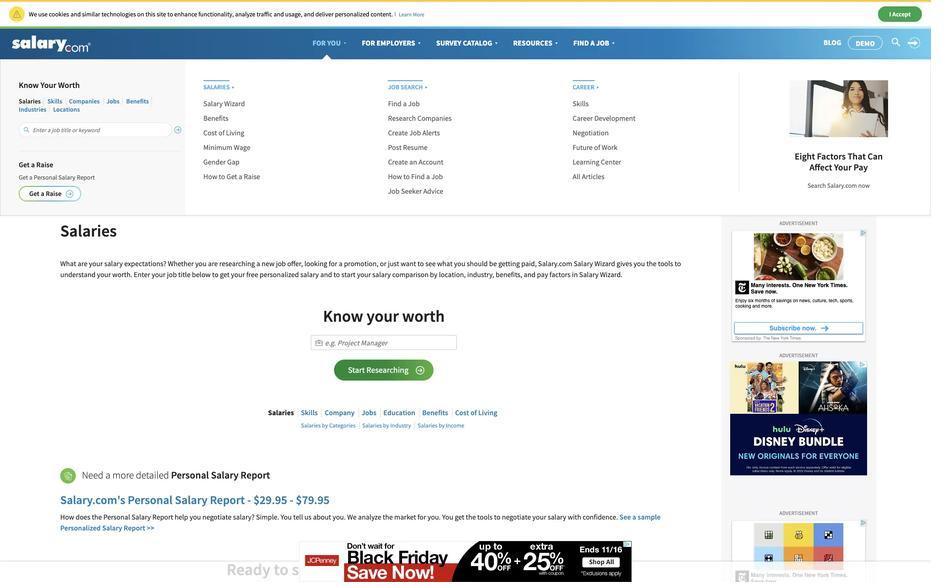 Task type: describe. For each thing, give the bounding box(es) containing it.
1 vertical spatial search
[[808, 181, 826, 190]]

find inside how to find a job link
[[411, 172, 425, 181]]

learn more
[[399, 11, 424, 18]]

what
[[437, 259, 453, 268]]

salary inside get a raise get a personal salary report
[[58, 174, 75, 182]]

benefits,
[[496, 270, 522, 279]]

career for career
[[573, 83, 595, 91]]

your up e.g. project manager search box
[[367, 306, 399, 327]]

i accept
[[889, 10, 911, 18]]

research for research link on the left of the page
[[87, 64, 110, 72]]

>>
[[147, 524, 154, 533]]

1 horizontal spatial cost of living
[[455, 409, 497, 418]]

personalized inside what are your salary expectations? whether you are researching a new job offer, looking for a promotion, or just want to see what you should be getting paid, salary.com salary wizard gives you the tools to understand your worth. enter your job title below to get your free personalized salary and to start your salary comparison by location, industry, benefits, and pay factors in salary wizard.
[[260, 270, 299, 279]]

future of work link
[[573, 143, 618, 152]]

job inside job search link
[[388, 83, 399, 91]]

cost for rightmost cost of living link
[[455, 409, 469, 418]]

negotiation link
[[573, 128, 609, 137]]

start
[[341, 270, 356, 279]]

gender gap link
[[203, 157, 239, 167]]

worth
[[58, 80, 80, 90]]

1 horizontal spatial find a job
[[573, 38, 609, 47]]

categories
[[329, 422, 356, 430]]

all articles
[[573, 172, 605, 181]]

2 horizontal spatial skills link
[[573, 99, 589, 108]]

know for know your worth
[[323, 306, 363, 327]]

get down get a raise get a personal salary report
[[29, 189, 39, 198]]

researching
[[219, 259, 255, 268]]

0 vertical spatial analyze
[[235, 10, 255, 18]]

research companies
[[388, 114, 452, 123]]

of for cost of living link to the left
[[219, 128, 225, 137]]

now
[[858, 181, 870, 190]]

employers
[[377, 38, 415, 47]]

what
[[60, 259, 76, 268]]

arrow circle right image
[[416, 366, 424, 375]]

your down researching
[[231, 270, 245, 279]]

2 you. from the left
[[428, 513, 441, 522]]

personal inside how does the personal salary report help you negotiate salary? simple. you tell us about you. we analyze the market for you. you get the tools to negotiate your salary with confidence. see a sample personalized salary report >>
[[103, 513, 130, 522]]

confidence.
[[583, 513, 618, 522]]

0 horizontal spatial benefits link
[[126, 97, 149, 105]]

and down looking
[[320, 270, 332, 279]]

demo
[[856, 39, 875, 48]]

home
[[58, 64, 73, 72]]

locations
[[53, 105, 80, 114]]

pay
[[537, 270, 548, 279]]

begin
[[336, 560, 376, 581]]

how inside how does the personal salary report help you negotiate salary? simple. you tell us about you. we analyze the market for you. you get the tools to negotiate your salary with confidence. see a sample personalized salary report >>
[[60, 513, 74, 522]]

how to find a job
[[388, 172, 443, 181]]

by for salaries by income
[[439, 422, 445, 430]]

learn
[[399, 11, 412, 18]]

for employers link
[[355, 29, 429, 57]]

e.g. Project Manager search field
[[311, 336, 457, 351]]

more
[[413, 11, 424, 18]]

job seeker advice link
[[388, 187, 443, 196]]

market
[[394, 513, 416, 522]]

2 are from the left
[[208, 259, 218, 268]]

gender
[[203, 157, 226, 167]]

this
[[145, 10, 155, 18]]

analyze inside how does the personal salary report help you negotiate salary? simple. you tell us about you. we analyze the market for you. you get the tools to negotiate your salary with confidence. see a sample personalized salary report >>
[[358, 513, 381, 522]]

does
[[76, 513, 90, 522]]

1 horizontal spatial find a job link
[[567, 29, 623, 57]]

your left worth.
[[97, 270, 111, 279]]

of for rightmost cost of living link
[[471, 409, 477, 418]]

content.
[[371, 10, 393, 18]]

wage
[[234, 143, 250, 152]]

account
[[419, 157, 443, 167]]

skills for locations
[[47, 97, 62, 105]]

salary.com inside what are your salary expectations? whether you are researching a new job offer, looking for a promotion, or just want to see what you should be getting paid, salary.com salary wizard gives you the tools to understand your worth. enter your job title below to get your free personalized salary and to start your salary comparison by location, industry, benefits, and pay factors in salary wizard.
[[538, 259, 572, 268]]

functionality,
[[198, 10, 234, 18]]

research companies link
[[388, 114, 452, 123]]

know your worth
[[323, 306, 445, 327]]

create for create an account
[[388, 157, 408, 167]]

job search link
[[388, 80, 429, 91]]

get a raise
[[29, 189, 62, 198]]

triangle right image for skills
[[595, 81, 601, 91]]

or
[[380, 259, 386, 268]]

learn more link
[[399, 11, 424, 18]]

career for career development
[[573, 114, 593, 123]]

researching
[[366, 365, 408, 376]]

create an account link
[[388, 157, 443, 167]]

we use cookies and similar technologies on this site to enhance functionality, analyze traffic and usage, and deliver personalized content.
[[29, 10, 393, 18]]

companies link
[[69, 97, 100, 105]]

by inside what are your salary expectations? whether you are researching a new job offer, looking for a promotion, or just want to see what you should be getting paid, salary.com salary wizard gives you the tools to understand your worth. enter your job title below to get your free personalized salary and to start your salary comparison by location, industry, benefits, and pay factors in salary wizard.
[[430, 270, 437, 279]]

sample
[[638, 513, 661, 522]]

promotion,
[[344, 259, 379, 268]]

minimum
[[203, 143, 232, 152]]

your inside eight factors that can affect your pay
[[834, 161, 852, 173]]

0 vertical spatial find
[[573, 38, 589, 47]]

company
[[325, 409, 355, 418]]

cookies
[[49, 10, 69, 18]]

get inside how does the personal salary report help you negotiate salary? simple. you tell us about you. we analyze the market for you. you get the tools to negotiate your salary with confidence. see a sample personalized salary report >>
[[455, 513, 464, 522]]

1 horizontal spatial salary.com
[[827, 181, 857, 190]]

job image
[[315, 339, 323, 347]]

1 - from the left
[[247, 493, 251, 508]]

2 negotiate from the left
[[502, 513, 531, 522]]

blog link
[[824, 38, 841, 47]]

you inside how does the personal salary report help you negotiate salary? simple. you tell us about you. we analyze the market for you. you get the tools to negotiate your salary with confidence. see a sample personalized salary report >>
[[190, 513, 201, 522]]

pay
[[854, 161, 868, 173]]

paid,
[[521, 259, 537, 268]]

for inside what are your salary expectations? whether you are researching a new job offer, looking for a promotion, or just want to see what you should be getting paid, salary.com salary wizard gives you the tools to understand your worth. enter your job title below to get your free personalized salary and to start your salary comparison by location, industry, benefits, and pay factors in salary wizard.
[[329, 259, 337, 268]]

for inside how does the personal salary report help you negotiate salary? simple. you tell us about you. we analyze the market for you. you get the tools to negotiate your salary with confidence. see a sample personalized salary report >>
[[418, 513, 426, 522]]

job seeker advice
[[388, 187, 443, 196]]

wizard inside salary wizard link
[[224, 99, 245, 108]]

minimum wage link
[[203, 143, 250, 152]]

salaries by categories
[[301, 422, 356, 430]]

jobs link for benefits
[[106, 97, 119, 105]]

0 horizontal spatial your
[[41, 80, 56, 90]]

for for for you
[[312, 38, 326, 47]]

benefits for the bottommost 'benefits' link
[[422, 409, 448, 418]]

2 horizontal spatial you
[[442, 513, 453, 522]]

cost for cost of living link to the left
[[203, 128, 217, 137]]

you right gives at right
[[634, 259, 645, 268]]

and left similar
[[70, 10, 81, 18]]

negotiation
[[573, 128, 609, 137]]

search image
[[23, 127, 30, 133]]

your up understand
[[89, 259, 103, 268]]

wizard.
[[600, 270, 623, 279]]

0 vertical spatial cost of living
[[203, 128, 244, 137]]

start
[[348, 365, 365, 376]]

skills link for locations
[[47, 97, 62, 105]]

Enter a job title or keyword text field
[[19, 123, 172, 137]]

about
[[313, 513, 331, 522]]

salary up worth.
[[104, 259, 123, 268]]

education
[[383, 409, 415, 418]]

affect
[[810, 161, 832, 173]]

salaries by industry
[[362, 422, 411, 430]]

minimum wage
[[203, 143, 250, 152]]

get down search icon
[[19, 160, 30, 169]]

tell
[[293, 513, 303, 522]]

search salary.com now
[[808, 181, 870, 190]]

start researching
[[348, 365, 408, 376]]

1 horizontal spatial arrow circle right image
[[174, 127, 181, 134]]

salary inside how does the personal salary report help you negotiate salary? simple. you tell us about you. we analyze the market for you. you get the tools to negotiate your salary with confidence. see a sample personalized salary report >>
[[548, 513, 566, 522]]

salaries by income
[[418, 422, 464, 430]]

1 horizontal spatial benefits link
[[203, 114, 228, 123]]

title
[[178, 270, 190, 279]]

0 horizontal spatial job
[[167, 270, 177, 279]]

in
[[572, 270, 578, 279]]

an
[[409, 157, 417, 167]]

survey catalog link
[[429, 29, 506, 57]]

career link
[[573, 80, 601, 91]]

salary?
[[233, 513, 255, 522]]

2 - from the left
[[290, 493, 293, 508]]

that
[[848, 150, 866, 162]]

post resume
[[388, 143, 428, 152]]

jobs link for education
[[362, 409, 376, 418]]

arrow circle right image inside get a raise link
[[66, 190, 73, 198]]

$79.95
[[296, 493, 330, 508]]

tools inside what are your salary expectations? whether you are researching a new job offer, looking for a promotion, or just want to see what you should be getting paid, salary.com salary wizard gives you the tools to understand your worth. enter your job title below to get your free personalized salary and to start your salary comparison by location, industry, benefits, and pay factors in salary wizard.
[[658, 259, 673, 268]]

i
[[889, 10, 891, 18]]

factors
[[817, 150, 846, 162]]

job inside job seeker advice link
[[388, 187, 400, 196]]

0 vertical spatial we
[[29, 10, 37, 18]]



Task type: vqa. For each thing, say whether or not it's contained in the screenshot.
right the 'with'
no



Task type: locate. For each thing, give the bounding box(es) containing it.
whether
[[168, 259, 194, 268]]

work
[[602, 143, 618, 152]]

1 negotiate from the left
[[202, 513, 232, 522]]

and right usage,
[[304, 10, 314, 18]]

know for know your worth
[[19, 80, 39, 90]]

salary inside salary wizard link
[[203, 99, 223, 108]]

find a job link up "career" link
[[567, 29, 623, 57]]

post resume link
[[388, 143, 428, 152]]

triangle right image for find a job
[[423, 81, 429, 91]]

technologies
[[102, 10, 136, 18]]

2 horizontal spatial of
[[594, 143, 600, 152]]

skills down "career" link
[[573, 99, 589, 108]]

0 horizontal spatial find a job link
[[388, 99, 420, 108]]

0 horizontal spatial find a job
[[388, 99, 420, 108]]

ready
[[227, 560, 270, 581]]

create down post
[[388, 157, 408, 167]]

1 horizontal spatial benefits
[[203, 114, 228, 123]]

0 vertical spatial companies
[[69, 97, 100, 105]]

by for salaries by industry
[[383, 422, 389, 430]]

how to get a raise
[[203, 172, 260, 181]]

know
[[19, 80, 39, 90], [323, 306, 363, 327]]

0 horizontal spatial benefits
[[126, 97, 149, 105]]

2 horizontal spatial triangle right image
[[595, 81, 601, 91]]

catalog
[[463, 38, 492, 47]]

1 horizontal spatial living
[[478, 409, 497, 418]]

for down deliver
[[312, 38, 326, 47]]

1 vertical spatial career
[[573, 114, 593, 123]]

how up seeker on the left top of the page
[[388, 172, 402, 181]]

a inside how to find a job link
[[426, 172, 430, 181]]

on
[[137, 10, 144, 18]]

find
[[573, 38, 589, 47], [388, 99, 402, 108], [411, 172, 425, 181]]

we right about on the bottom left of page
[[347, 513, 357, 522]]

salaries link
[[203, 80, 236, 91]]

eight
[[795, 150, 815, 162]]

find a job down job search
[[388, 99, 420, 108]]

how to get a raise link
[[203, 172, 260, 181]]

you right help
[[190, 513, 201, 522]]

get
[[19, 160, 30, 169], [227, 172, 237, 181], [19, 174, 28, 182], [29, 189, 39, 198]]

1 horizontal spatial jobs
[[362, 409, 376, 418]]

1 horizontal spatial companies
[[417, 114, 452, 123]]

1 horizontal spatial -
[[290, 493, 293, 508]]

search down affect
[[808, 181, 826, 190]]

new
[[262, 259, 275, 268]]

1 horizontal spatial tools
[[658, 259, 673, 268]]

of inside "link"
[[594, 143, 600, 152]]

learning center
[[573, 157, 621, 167]]

you inside the for you link
[[327, 38, 341, 47]]

survey catalog
[[436, 38, 492, 47]]

1 horizontal spatial are
[[208, 259, 218, 268]]

0 vertical spatial jobs link
[[106, 97, 119, 105]]

0 horizontal spatial triangle right image
[[230, 81, 236, 91]]

a inside how does the personal salary report help you negotiate salary? simple. you tell us about you. we analyze the market for you. you get the tools to negotiate your salary with confidence. see a sample personalized salary report >>
[[632, 513, 636, 522]]

career up the 'negotiation'
[[573, 114, 593, 123]]

salaries by income link
[[418, 422, 464, 430]]

for
[[312, 38, 326, 47], [362, 38, 375, 47]]

worth.
[[112, 270, 132, 279]]

salary.com
[[827, 181, 857, 190], [538, 259, 572, 268]]

0 horizontal spatial cost of living
[[203, 128, 244, 137]]

and right traffic
[[274, 10, 284, 18]]

1 vertical spatial living
[[478, 409, 497, 418]]

skills up salaries by categories link
[[301, 409, 318, 418]]

1 horizontal spatial analyze
[[358, 513, 381, 522]]

how down gender
[[203, 172, 217, 181]]

create
[[388, 128, 408, 137], [388, 157, 408, 167]]

center
[[601, 157, 621, 167]]

by left industry
[[383, 422, 389, 430]]

salary.com's
[[60, 493, 125, 508]]

by down see
[[430, 270, 437, 279]]

for right the market
[[418, 513, 426, 522]]

0 vertical spatial career
[[573, 83, 595, 91]]

1 horizontal spatial skills link
[[301, 409, 318, 418]]

benefits inside benefits industries
[[126, 97, 149, 105]]

0 vertical spatial your
[[41, 80, 56, 90]]

enhance
[[174, 10, 197, 18]]

get down gap
[[227, 172, 237, 181]]

you up location,
[[454, 259, 465, 268]]

see
[[425, 259, 436, 268]]

we inside how does the personal salary report help you negotiate salary? simple. you tell us about you. we analyze the market for you. you get the tools to negotiate your salary with confidence. see a sample personalized salary report >>
[[347, 513, 357, 522]]

skills up locations link
[[47, 97, 62, 105]]

you up below
[[195, 259, 207, 268]]

tools inside how does the personal salary report help you negotiate salary? simple. you tell us about you. we analyze the market for you. you get the tools to negotiate your salary with confidence. see a sample personalized salary report >>
[[477, 513, 493, 522]]

triangle right image up career development
[[595, 81, 601, 91]]

skills for cost of living
[[301, 409, 318, 418]]

how for how to find a job
[[388, 172, 402, 181]]

use
[[38, 10, 48, 18]]

research up create job alerts
[[388, 114, 416, 123]]

1 horizontal spatial negotiate
[[502, 513, 531, 522]]

create up post
[[388, 128, 408, 137]]

jobs link right the companies link
[[106, 97, 119, 105]]

seeker
[[401, 187, 422, 196]]

salary
[[104, 259, 123, 268], [300, 270, 319, 279], [372, 270, 391, 279], [548, 513, 566, 522]]

report inside get a raise get a personal salary report
[[77, 174, 95, 182]]

personalized right deliver
[[335, 10, 369, 18]]

gender gap
[[203, 157, 239, 167]]

find a job up "career" link
[[573, 38, 609, 47]]

0 vertical spatial job
[[276, 259, 286, 268]]

1 vertical spatial find a job link
[[388, 99, 420, 108]]

0 horizontal spatial living
[[226, 128, 244, 137]]

jobs up salaries by industry
[[362, 409, 376, 418]]

0 horizontal spatial analyze
[[235, 10, 255, 18]]

career development link
[[573, 114, 636, 123]]

home link
[[58, 64, 76, 73]]

can
[[868, 150, 883, 162]]

0 vertical spatial find a job link
[[567, 29, 623, 57]]

0 vertical spatial living
[[226, 128, 244, 137]]

raise inside get a raise link
[[46, 189, 62, 198]]

raise inside how to get a raise link
[[244, 172, 260, 181]]

salary down looking
[[300, 270, 319, 279]]

1 vertical spatial companies
[[417, 114, 452, 123]]

your left with
[[532, 513, 546, 522]]

1 you. from the left
[[333, 513, 346, 522]]

just
[[388, 259, 399, 268]]

job inside how to find a job link
[[431, 172, 443, 181]]

report
[[77, 174, 95, 182], [241, 469, 270, 482], [210, 493, 245, 508], [152, 513, 173, 522], [124, 524, 145, 533], [493, 560, 541, 581]]

0 vertical spatial search
[[401, 83, 423, 91]]

0 horizontal spatial of
[[219, 128, 225, 137]]

skills link down "career" link
[[573, 99, 589, 108]]

0 vertical spatial personalized
[[335, 10, 369, 18]]

1 horizontal spatial cost of living link
[[455, 409, 497, 418]]

how to find a job link
[[388, 172, 443, 181]]

triangle right image up "research companies"
[[423, 81, 429, 91]]

benefits
[[126, 97, 149, 105], [203, 114, 228, 123], [422, 409, 448, 418]]

1 vertical spatial tools
[[477, 513, 493, 522]]

get
[[220, 270, 230, 279], [455, 513, 464, 522]]

research link
[[87, 64, 113, 73]]

your left pay
[[834, 161, 852, 173]]

industries
[[19, 105, 46, 114]]

salary down or
[[372, 270, 391, 279]]

living for rightmost cost of living link
[[478, 409, 497, 418]]

raise down get a raise get a personal salary report
[[46, 189, 62, 198]]

search up "research companies"
[[401, 83, 423, 91]]

below
[[192, 270, 211, 279]]

1 vertical spatial of
[[594, 143, 600, 152]]

0 vertical spatial research
[[87, 64, 110, 72]]

cost of living link up minimum wage
[[203, 128, 244, 137]]

1 vertical spatial for
[[418, 513, 426, 522]]

get inside what are your salary expectations? whether you are researching a new job offer, looking for a promotion, or just want to see what you should be getting paid, salary.com salary wizard gives you the tools to understand your worth. enter your job title below to get your free personalized salary and to start your salary comparison by location, industry, benefits, and pay factors in salary wizard.
[[220, 270, 230, 279]]

raise down wage
[[244, 172, 260, 181]]

find down create an account link
[[411, 172, 425, 181]]

by for salaries by categories
[[322, 422, 328, 430]]

of for future of work "link"
[[594, 143, 600, 152]]

3 triangle right image from the left
[[595, 81, 601, 91]]

- up salary?
[[247, 493, 251, 508]]

0 horizontal spatial search
[[401, 83, 423, 91]]

get a raise link
[[20, 187, 80, 201]]

0 vertical spatial get
[[220, 270, 230, 279]]

job right new
[[276, 259, 286, 268]]

and down "paid,"
[[524, 270, 536, 279]]

need
[[82, 469, 103, 482]]

know your worth
[[19, 80, 80, 90]]

raise for get a raise get a personal salary report
[[36, 160, 53, 169]]

jobs for companies
[[106, 97, 119, 105]]

companies up locations link
[[69, 97, 100, 105]]

1 triangle right image from the left
[[230, 81, 236, 91]]

post
[[388, 143, 402, 152]]

for left employers
[[362, 38, 375, 47]]

your down the promotion,
[[357, 270, 371, 279]]

for right looking
[[329, 259, 337, 268]]

1 horizontal spatial skills
[[301, 409, 318, 418]]

all
[[573, 172, 580, 181]]

companies up alerts
[[417, 114, 452, 123]]

1 horizontal spatial jobs link
[[362, 409, 376, 418]]

triangle right image inside salaries "link"
[[230, 81, 236, 91]]

personalized
[[60, 524, 101, 533]]

need a more detailed personal salary report
[[80, 469, 270, 482]]

cost of living up income
[[455, 409, 497, 418]]

skills link up locations link
[[47, 97, 62, 105]]

a inside how to get a raise link
[[239, 172, 242, 181]]

triangle right image inside job search link
[[423, 81, 429, 91]]

1 vertical spatial cost of living link
[[455, 409, 497, 418]]

wizard inside what are your salary expectations? whether you are researching a new job offer, looking for a promotion, or just want to see what you should be getting paid, salary.com salary wizard gives you the tools to understand your worth. enter your job title below to get your free personalized salary and to start your salary comparison by location, industry, benefits, and pay factors in salary wizard.
[[594, 259, 615, 268]]

1 create from the top
[[388, 128, 408, 137]]

search image
[[891, 37, 901, 47]]

get up get a raise link
[[19, 174, 28, 182]]

cost of living link up income
[[455, 409, 497, 418]]

raise up get a raise
[[36, 160, 53, 169]]

learning
[[573, 157, 599, 167]]

0 vertical spatial jobs
[[106, 97, 119, 105]]

how for how to get a raise
[[203, 172, 217, 181]]

personal inside get a raise get a personal salary report
[[34, 174, 57, 182]]

you down deliver
[[327, 38, 341, 47]]

0 horizontal spatial wizard
[[224, 99, 245, 108]]

0 vertical spatial arrow circle right image
[[174, 127, 181, 134]]

the inside what are your salary expectations? whether you are researching a new job offer, looking for a promotion, or just want to see what you should be getting paid, salary.com salary wizard gives you the tools to understand your worth. enter your job title below to get your free personalized salary and to start your salary comparison by location, industry, benefits, and pay factors in salary wizard.
[[646, 259, 657, 268]]

1 vertical spatial jobs
[[362, 409, 376, 418]]

career up career development
[[573, 83, 595, 91]]

know down 'start' at left top
[[323, 306, 363, 327]]

triangle right image
[[230, 81, 236, 91], [423, 81, 429, 91], [595, 81, 601, 91]]

job
[[276, 259, 286, 268], [167, 270, 177, 279]]

gives
[[617, 259, 632, 268]]

find up "career" link
[[573, 38, 589, 47]]

are up below
[[208, 259, 218, 268]]

find a job link down job search
[[388, 99, 420, 108]]

cost up minimum
[[203, 128, 217, 137]]

0 horizontal spatial for
[[312, 38, 326, 47]]

you left tell
[[281, 513, 292, 522]]

0 horizontal spatial negotiate
[[202, 513, 232, 522]]

to
[[167, 10, 173, 18], [219, 172, 225, 181], [403, 172, 410, 181], [418, 259, 424, 268], [675, 259, 681, 268], [212, 270, 218, 279], [334, 270, 340, 279], [494, 513, 500, 522], [274, 560, 289, 581]]

demo link
[[848, 36, 883, 50]]

0 horizontal spatial cost of living link
[[203, 128, 244, 137]]

cost of living up minimum wage
[[203, 128, 244, 137]]

want
[[401, 259, 416, 268]]

0 horizontal spatial tools
[[477, 513, 493, 522]]

your inside how does the personal salary report help you negotiate salary? simple. you tell us about you. we analyze the market for you. you get the tools to negotiate your salary with confidence. see a sample personalized salary report >>
[[532, 513, 546, 522]]

find a job link
[[567, 29, 623, 57], [388, 99, 420, 108]]

salary.com left now
[[827, 181, 857, 190]]

cost up income
[[455, 409, 469, 418]]

your left the worth
[[41, 80, 56, 90]]

career development
[[573, 114, 636, 123]]

1 vertical spatial jobs link
[[362, 409, 376, 418]]

by left income
[[439, 422, 445, 430]]

0 vertical spatial create
[[388, 128, 408, 137]]

2 vertical spatial find
[[411, 172, 425, 181]]

0 horizontal spatial companies
[[69, 97, 100, 105]]

job inside the create job alerts link
[[409, 128, 421, 137]]

salary left with
[[548, 513, 566, 522]]

for for for employers
[[362, 38, 375, 47]]

1 vertical spatial cost of living
[[455, 409, 497, 418]]

salary.com image
[[12, 36, 91, 52]]

2 horizontal spatial find
[[573, 38, 589, 47]]

- up tell
[[290, 493, 293, 508]]

jobs for company
[[362, 409, 376, 418]]

are up understand
[[78, 259, 87, 268]]

1 vertical spatial salary.com
[[538, 259, 572, 268]]

0 vertical spatial know
[[19, 80, 39, 90]]

0 vertical spatial for
[[329, 259, 337, 268]]

offer,
[[287, 259, 303, 268]]

1 horizontal spatial get
[[455, 513, 464, 522]]

1 horizontal spatial how
[[203, 172, 217, 181]]

2 vertical spatial benefits
[[422, 409, 448, 418]]

skills link for cost of living
[[301, 409, 318, 418]]

resume
[[403, 143, 428, 152]]

your right enter
[[152, 270, 165, 279]]

jobs link up salaries by industry
[[362, 409, 376, 418]]

1 vertical spatial find a job
[[388, 99, 420, 108]]

wizard up wizard.
[[594, 259, 615, 268]]

personalized down new
[[260, 270, 299, 279]]

enter
[[134, 270, 150, 279]]

salary.com up the 'factors'
[[538, 259, 572, 268]]

to inside how does the personal salary report help you negotiate salary? simple. you tell us about you. we analyze the market for you. you get the tools to negotiate your salary with confidence. see a sample personalized salary report >>
[[494, 513, 500, 522]]

living
[[226, 128, 244, 137], [478, 409, 497, 418]]

find down job search
[[388, 99, 402, 108]]

2 horizontal spatial benefits
[[422, 409, 448, 418]]

0 horizontal spatial we
[[29, 10, 37, 18]]

more
[[112, 469, 134, 482]]

analyze left traffic
[[235, 10, 255, 18]]

accept
[[892, 10, 911, 18]]

income
[[446, 422, 464, 430]]

research for research companies
[[388, 114, 416, 123]]

search
[[401, 83, 423, 91], [808, 181, 826, 190]]

a inside get a raise link
[[41, 189, 44, 198]]

jobs right the companies link
[[106, 97, 119, 105]]

us
[[304, 513, 311, 522]]

benefits for the middle 'benefits' link
[[203, 114, 228, 123]]

1 vertical spatial know
[[323, 306, 363, 327]]

0 horizontal spatial jobs
[[106, 97, 119, 105]]

2 career from the top
[[573, 114, 593, 123]]

1 are from the left
[[78, 259, 87, 268]]

companies
[[69, 97, 100, 105], [417, 114, 452, 123]]

we left use
[[29, 10, 37, 18]]

raise for get a raise
[[46, 189, 62, 198]]

0 vertical spatial raise
[[36, 160, 53, 169]]

0 vertical spatial tools
[[658, 259, 673, 268]]

2 for from the left
[[362, 38, 375, 47]]

arrow circle right image
[[174, 127, 181, 134], [66, 190, 73, 198]]

what are your salary expectations? whether you are researching a new job offer, looking for a promotion, or just want to see what you should be getting paid, salary.com salary wizard gives you the tools to understand your worth. enter your job title below to get your free personalized salary and to start your salary comparison by location, industry, benefits, and pay factors in salary wizard.
[[60, 259, 681, 279]]

0 horizontal spatial arrow circle right image
[[66, 190, 73, 198]]

advertisement region
[[299, 128, 632, 169], [730, 229, 867, 344], [730, 362, 867, 476], [730, 520, 867, 583], [299, 542, 632, 583]]

create for create job alerts
[[388, 128, 408, 137]]

1 horizontal spatial search
[[808, 181, 826, 190]]

how left does
[[60, 513, 74, 522]]

1 vertical spatial analyze
[[358, 513, 381, 522]]

1 horizontal spatial we
[[347, 513, 357, 522]]

1 horizontal spatial wizard
[[594, 259, 615, 268]]

industry
[[390, 422, 411, 430]]

resources
[[513, 38, 552, 47]]

0 horizontal spatial skills link
[[47, 97, 62, 105]]

0 vertical spatial of
[[219, 128, 225, 137]]

0 horizontal spatial research
[[87, 64, 110, 72]]

similar
[[82, 10, 100, 18]]

0 horizontal spatial you
[[281, 513, 292, 522]]

create job alerts link
[[388, 128, 440, 137]]

salaries inside "link"
[[203, 83, 230, 91]]

2 vertical spatial benefits link
[[422, 409, 448, 418]]

1 horizontal spatial triangle right image
[[423, 81, 429, 91]]

1 vertical spatial find
[[388, 99, 402, 108]]

triangle right image inside "career" link
[[595, 81, 601, 91]]

1 horizontal spatial know
[[323, 306, 363, 327]]

analyze left the market
[[358, 513, 381, 522]]

1 vertical spatial job
[[167, 270, 177, 279]]

1 for from the left
[[312, 38, 326, 47]]

raise inside get a raise get a personal salary report
[[36, 160, 53, 169]]

simple.
[[256, 513, 279, 522]]

for you
[[312, 38, 341, 47]]

you. right the market
[[428, 513, 441, 522]]

triangle right image for salary wizard
[[230, 81, 236, 91]]

1 vertical spatial wizard
[[594, 259, 615, 268]]

1 vertical spatial we
[[347, 513, 357, 522]]

know up industries
[[19, 80, 39, 90]]

living for cost of living link to the left
[[226, 128, 244, 137]]

None text field
[[19, 123, 172, 137]]

job left title
[[167, 270, 177, 279]]

skills link up salaries by categories link
[[301, 409, 318, 418]]

1 career from the top
[[573, 83, 595, 91]]

triangle right image up salary wizard
[[230, 81, 236, 91]]

detailed
[[136, 469, 169, 482]]

None search field
[[311, 336, 457, 351]]

personalized
[[335, 10, 369, 18], [260, 270, 299, 279]]

2 create from the top
[[388, 157, 408, 167]]

you right the market
[[442, 513, 453, 522]]

by left categories
[[322, 422, 328, 430]]

1 horizontal spatial personalized
[[335, 10, 369, 18]]

0 horizontal spatial find
[[388, 99, 402, 108]]

2 triangle right image from the left
[[423, 81, 429, 91]]

you. right about on the bottom left of page
[[333, 513, 346, 522]]

1 vertical spatial get
[[455, 513, 464, 522]]

wizard down salaries "link"
[[224, 99, 245, 108]]

expectations?
[[124, 259, 166, 268]]

1 vertical spatial research
[[388, 114, 416, 123]]

benefits link
[[126, 97, 149, 105], [203, 114, 228, 123], [422, 409, 448, 418]]

2 horizontal spatial skills
[[573, 99, 589, 108]]

tools
[[658, 259, 673, 268], [477, 513, 493, 522]]

research right home link
[[87, 64, 110, 72]]



